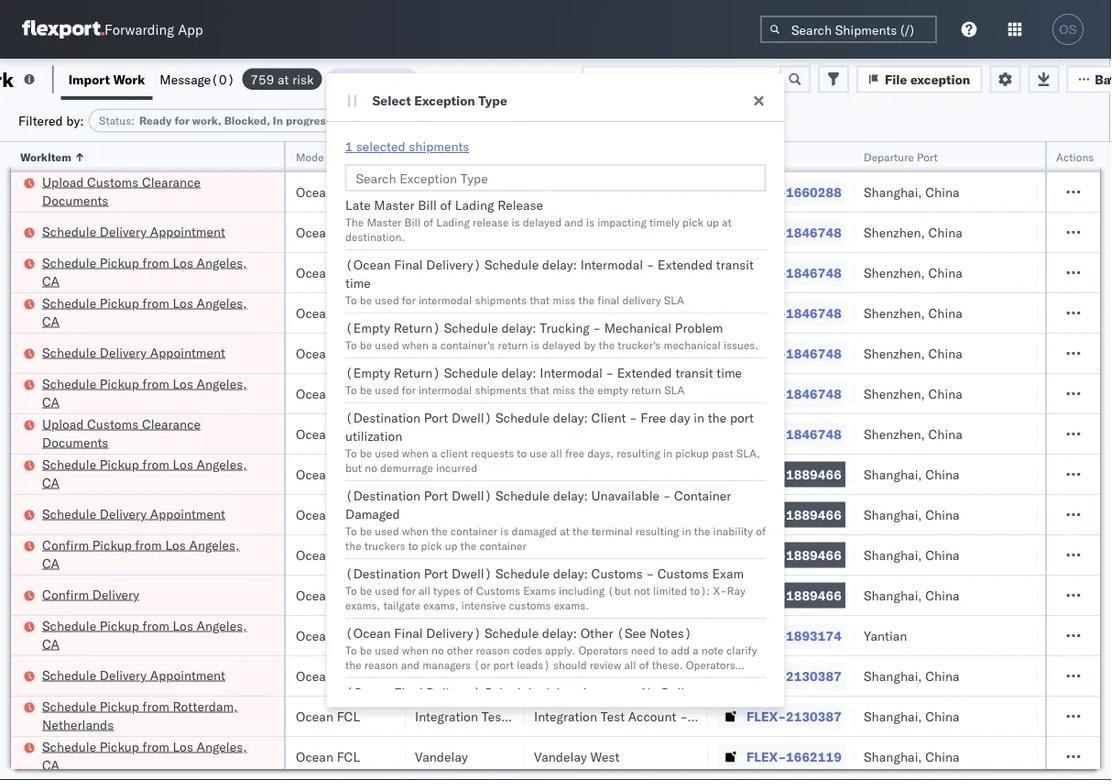 Task type: describe. For each thing, give the bounding box(es) containing it.
los for 5th schedule pickup from los angeles, ca button from the top
[[173, 617, 193, 633]]

jan left "25," in the left bottom of the page
[[128, 748, 148, 764]]

(ocean final delivery) schedule delay: amazon - no delivery appointments available carrier central
[[345, 685, 709, 719]]

reset to default filters button
[[423, 66, 582, 93]]

13 ocean fcl from the top
[[296, 668, 360, 684]]

(or
[[473, 658, 490, 671]]

- inside the (destination port dwell) schedule delay: unavailable  - container damaged to be used when the container is damaged at the terminal resulting in the inability of the truckers to pick up the container
[[663, 488, 671, 504]]

customs down deadline 'button' at the top of the page
[[87, 174, 139, 190]]

to inside (ocean final delivery) schedule delay: other (see notes) to be used when no other reason codes apply. operators need to add a note clarify the reason and managers (or port leads) should review all of these. operators should also leave feedback in the feedback document if additional reason codes are needed.
[[345, 643, 357, 657]]

2023 right "25," in the left bottom of the page
[[175, 748, 206, 764]]

central
[[530, 703, 573, 719]]

in
[[273, 114, 283, 127]]

delay: inside "(empty return) schedule delay: intermodal - extended transit time to be used for intermodal shipments that miss the empty return sla"
[[501, 365, 536, 381]]

customs left 9,
[[87, 416, 139, 432]]

transit inside (ocean final delivery) schedule delay: intermodal - extended transit time to be used for intermodal shipments that miss the final delivery sla
[[716, 257, 754, 273]]

trucking
[[540, 320, 590, 336]]

0 horizontal spatial risk
[[293, 71, 314, 87]]

client name
[[415, 150, 477, 164]]

delivery) for when
[[426, 625, 481, 641]]

0 vertical spatial 23,
[[146, 547, 166, 563]]

1 vertical spatial 23,
[[143, 668, 162, 684]]

12:00
[[30, 426, 66, 442]]

(destination for utilization
[[345, 410, 420, 426]]

at inside the (destination port dwell) schedule delay: unavailable  - container damaged to be used when the container is damaged at the terminal resulting in the inability of the truckers to pick up the container
[[560, 524, 570, 538]]

all inside (destination port dwell) schedule delay: client - free day in the port utilization to be used when a client requests to use all free days, resulting in pickup past sla, but no demurrage incurred
[[550, 446, 562, 460]]

8 ocean fcl from the top
[[296, 466, 360, 482]]

consignee up leads)
[[504, 627, 565, 643]]

0 horizontal spatial no
[[430, 114, 444, 127]]

confirm for confirm delivery
[[42, 586, 89, 602]]

0 vertical spatial reason
[[476, 643, 510, 657]]

jan up the schedule pickup from rotterdam, netherlands
[[119, 668, 139, 684]]

los for 3rd schedule pickup from los angeles, ca button from the bottom of the page
[[173, 456, 193, 472]]

(ocean final delivery) schedule delay: amazon - no delivery appointments available carrier central button
[[338, 676, 767, 756]]

delivery down 12:59 am mst, jan 13, 2023
[[100, 667, 147, 683]]

schedule pickup from rotterdam, netherlands
[[42, 698, 238, 732]]

soon
[[607, 114, 632, 127]]

mst, down 12:00 am mst, nov 9, 2022
[[93, 466, 125, 482]]

upload customs clearance documents for second upload customs clearance documents link from the bottom of the page
[[42, 174, 201, 208]]

need
[[631, 643, 655, 657]]

consignee up release
[[504, 184, 565, 200]]

port inside (ocean final delivery) schedule delay: other (see notes) to be used when no other reason codes apply. operators need to add a note clarify the reason and managers (or port leads) should review all of these. operators should also leave feedback in the feedback document if additional reason codes are needed.
[[493, 658, 514, 671]]

other
[[580, 625, 613, 641]]

(empty return) schedule delay: trucking - mechanical problem to be used when a container's return is delayed by the trucker's mechanical issues.
[[345, 320, 759, 352]]

when inside (empty return) schedule delay: trucking - mechanical problem to be used when a container's return is delayed by the trucker's mechanical issues.
[[402, 338, 428, 352]]

late master bill of lading release the master bill of lading release is delayed and is impacting timely pick up at destination.
[[345, 197, 732, 243]]

9 fcl from the top
[[337, 506, 360, 522]]

truckers
[[364, 538, 405, 552]]

- inside "(empty return) schedule delay: intermodal - extended transit time to be used for intermodal shipments that miss the empty return sla"
[[606, 365, 614, 381]]

and inside (ocean final delivery) schedule delay: other (see notes) to be used when no other reason codes apply. operators need to add a note clarify the reason and managers (or port leads) should review all of these. operators should also leave feedback in the feedback document if additional reason codes are needed.
[[401, 658, 419, 671]]

12:00 am mst, nov 9, 2022
[[30, 426, 202, 442]]

client inside (destination port dwell) schedule delay: client - free day in the port utilization to be used when a client requests to use all free days, resulting in pickup past sla, but no demurrage incurred
[[591, 410, 626, 426]]

that inside "(empty return) schedule delay: intermodal - extended transit time to be used for intermodal shipments that miss the empty return sla"
[[529, 383, 550, 396]]

3 schedule delivery appointment button from the top
[[42, 505, 225, 525]]

extended inside (ocean final delivery) schedule delay: intermodal - extended transit time to be used for intermodal shipments that miss the final delivery sla
[[658, 257, 713, 273]]

14 flex- from the top
[[747, 708, 787, 724]]

final for time
[[394, 257, 423, 273]]

to inside (ocean final delivery) schedule delay: other (see notes) to be used when no other reason codes apply. operators need to add a note clarify the reason and managers (or port leads) should review all of these. operators should also leave feedback in the feedback document if additional reason codes are needed.
[[658, 643, 668, 657]]

filters
[[534, 71, 571, 87]]

1 account from the top
[[629, 668, 677, 684]]

7 flex- from the top
[[747, 426, 787, 442]]

schedule inside (ocean final delivery) schedule delay: other (see notes) to be used when no other reason codes apply. operators need to add a note clarify the reason and managers (or port leads) should review all of these. operators should also leave feedback in the feedback document if additional reason codes are needed.
[[484, 625, 539, 641]]

3 shenzhen, from the top
[[864, 305, 926, 321]]

14 ocean fcl from the top
[[296, 708, 360, 724]]

schedule inside (destination port dwell) schedule delay: client - free day in the port utilization to be used when a client requests to use all free days, resulting in pickup past sla, but no demurrage incurred
[[495, 410, 550, 426]]

3 : from the left
[[525, 114, 528, 127]]

shipments inside (ocean final delivery) schedule delay: intermodal - extended transit time to be used for intermodal shipments that miss the final delivery sla
[[475, 293, 527, 307]]

9,
[[155, 426, 167, 442]]

a inside (empty return) schedule delay: trucking - mechanical problem to be used when a container's return is delayed by the trucker's mechanical issues.
[[431, 338, 437, 352]]

2 vertical spatial 23,
[[143, 708, 162, 724]]

sla inside "(empty return) schedule delay: intermodal - extended transit time to be used for intermodal shipments that miss the empty return sla"
[[664, 383, 685, 396]]

resize handle column header for client name
[[503, 142, 525, 780]]

(destination for when
[[345, 488, 420, 504]]

apply.
[[545, 643, 575, 657]]

8 shanghai, china from the top
[[864, 748, 960, 764]]

caiu79693
[[1048, 183, 1112, 199]]

0 vertical spatial operators
[[578, 643, 628, 657]]

sla inside (ocean final delivery) schedule delay: intermodal - extended transit time to be used for intermodal shipments that miss the final delivery sla
[[664, 293, 684, 307]]

import work
[[68, 71, 145, 87]]

dec down 12:00 am mst, nov 9, 2022
[[128, 466, 152, 482]]

schedule pickup from rotterdam, netherlands button
[[42, 697, 260, 736]]

dec left 24,
[[120, 587, 144, 603]]

mst, up confirm delivery
[[85, 547, 116, 563]]

1 horizontal spatial risk
[[506, 114, 525, 127]]

unavailable
[[591, 488, 659, 504]]

5 shenzhen, from the top
[[864, 385, 926, 401]]

4 flex- from the top
[[747, 305, 787, 321]]

5 1846748 from the top
[[786, 385, 842, 401]]

dec up confirm pickup from los angeles, ca
[[128, 506, 152, 522]]

dec up 7:00 am mst, dec 24, 2022
[[119, 547, 143, 563]]

9 12:59 from the top
[[30, 748, 66, 764]]

vandelay for vandelay west
[[534, 748, 587, 764]]

final for appointments
[[394, 685, 423, 701]]

is for delay:
[[500, 524, 509, 538]]

schedule pickup from los angeles, ca for schedule pickup from los angeles, ca link corresponding to sixth schedule pickup from los angeles, ca button from the bottom
[[42, 254, 247, 289]]

1 shanghai, china from the top
[[864, 184, 960, 200]]

mode
[[296, 150, 324, 164]]

1 ca from the top
[[42, 273, 60, 289]]

1 1846748 from the top
[[786, 224, 842, 240]]

: for status
[[131, 114, 135, 127]]

1 shanghai, from the top
[[864, 184, 923, 200]]

additional
[[625, 672, 675, 686]]

1
[[345, 138, 353, 154]]

the inside (empty return) schedule delay: trucking - mechanical problem to be used when a container's return is delayed by the trucker's mechanical issues.
[[598, 338, 615, 352]]

(destination port dwell) schedule delay: unavailable  - container damaged to be used when the container is damaged at the terminal resulting in the inability of the truckers to pick up the container
[[345, 488, 766, 552]]

empty
[[597, 383, 628, 396]]

6 shenzhen, china from the top
[[864, 426, 963, 442]]

(ocean for appointments
[[345, 685, 391, 701]]

destination.
[[345, 230, 405, 243]]

pick inside "late master bill of lading release the master bill of lading release is delayed and is impacting timely pick up at destination."
[[682, 215, 704, 229]]

resize handle column header for consignee
[[687, 142, 709, 780]]

in right day
[[694, 410, 704, 426]]

damaged
[[512, 524, 557, 538]]

5 fcl from the top
[[337, 345, 360, 361]]

used inside (ocean final delivery) schedule delay: intermodal - extended transit time to be used for intermodal shipments that miss the final delivery sla
[[375, 293, 399, 307]]

2 demo from the top
[[467, 627, 501, 643]]

mst, down 12:59 am mst, jan 13, 2023
[[85, 668, 116, 684]]

mst, down 7:00 am mst, dec 24, 2022
[[93, 627, 125, 643]]

8 shanghai, from the top
[[864, 748, 923, 764]]

free
[[565, 446, 584, 460]]

jan up "12:59 am mst, jan 25, 2023"
[[119, 708, 139, 724]]

resulting inside (destination port dwell) schedule delay: client - free day in the port utilization to be used when a client requests to use all free days, resulting in pickup past sla, but no demurrage incurred
[[617, 446, 660, 460]]

delay: for unavailable
[[553, 488, 588, 504]]

inability
[[713, 524, 753, 538]]

for inside (destination port dwell) schedule delay: customs - customs exam to be used for all types of customs exams including (but not limited to): x-ray exams, tailgate exams, intensive customs exams.
[[402, 583, 415, 597]]

shipments inside "(empty return) schedule delay: intermodal - extended transit time to be used for intermodal shipments that miss the empty return sla"
[[475, 383, 527, 396]]

mst, down netherlands
[[93, 748, 125, 764]]

by
[[584, 338, 596, 352]]

delayed inside "late master bill of lading release the master bill of lading release is delayed and is impacting timely pick up at destination."
[[523, 215, 562, 229]]

3 shanghai, china from the top
[[864, 506, 960, 522]]

of inside the (destination port dwell) schedule delay: unavailable  - container damaged to be used when the container is damaged at the terminal resulting in the inability of the truckers to pick up the container
[[756, 524, 766, 538]]

final for be
[[394, 625, 423, 641]]

container's
[[440, 338, 495, 352]]

mode button
[[287, 146, 388, 164]]

appointment for schedule delivery appointment link corresponding to 1st schedule delivery appointment button from the bottom of the page
[[150, 667, 225, 683]]

12:59 am mst, jan 25, 2023
[[30, 748, 206, 764]]

select
[[373, 93, 411, 109]]

at risk : overdue, due soon
[[492, 114, 632, 127]]

release
[[497, 197, 543, 213]]

0 vertical spatial container
[[450, 524, 497, 538]]

0 vertical spatial bill
[[418, 197, 437, 213]]

: for snoozed
[[422, 114, 425, 127]]

1 vertical spatial bill
[[404, 215, 420, 229]]

delay: for client
[[553, 410, 588, 426]]

status
[[99, 114, 131, 127]]

2 karl from the top
[[692, 708, 715, 724]]

resize handle column header for flex id
[[833, 142, 855, 780]]

be inside (destination port dwell) schedule delay: customs - customs exam to be used for all types of customs exams including (but not limited to): x-ray exams, tailgate exams, intensive customs exams.
[[360, 583, 372, 597]]

be inside (ocean final delivery) schedule delay: intermodal - extended transit time to be used for intermodal shipments that miss the final delivery sla
[[360, 293, 372, 307]]

2 1846748 from the top
[[786, 264, 842, 280]]

5 shenzhen, china from the top
[[864, 385, 963, 401]]

in inside (ocean final delivery) schedule delay: other (see notes) to be used when no other reason codes apply. operators need to add a note clarify the reason and managers (or port leads) should review all of these. operators should also leave feedback in the feedback document if additional reason codes are needed.
[[483, 672, 492, 686]]

6 flex- from the top
[[747, 385, 787, 401]]

10 ocean fcl from the top
[[296, 547, 360, 563]]

are
[[747, 672, 763, 686]]

customs up limited
[[657, 566, 709, 582]]

snoozed
[[379, 114, 422, 127]]

8 12:59 from the top
[[30, 627, 66, 643]]

2 exams, from the left
[[423, 598, 458, 612]]

consignee inside button
[[534, 150, 587, 164]]

miss inside (ocean final delivery) schedule delay: intermodal - extended transit time to be used for intermodal shipments that miss the final delivery sla
[[552, 293, 575, 307]]

3 lhuu7894 from the top
[[1048, 546, 1112, 562]]

at inside "late master bill of lading release the master bill of lading release is delayed and is impacting timely pick up at destination."
[[722, 215, 732, 229]]

for inside "(empty return) schedule delay: intermodal - extended transit time to be used for intermodal shipments that miss the empty return sla"
[[402, 383, 415, 396]]

delivery up 5:00 pm mst, dec 23, 2022
[[100, 506, 147, 522]]

2 pm from the top
[[61, 668, 81, 684]]

flex id
[[718, 150, 752, 164]]

import work button
[[61, 59, 152, 100]]

work
[[113, 71, 145, 87]]

6 ca from the top
[[42, 636, 60, 652]]

track
[[380, 71, 410, 87]]

vandelay west
[[534, 748, 620, 764]]

types
[[433, 583, 460, 597]]

note
[[701, 643, 724, 657]]

flex-1893174
[[747, 627, 842, 643]]

of inside (destination port dwell) schedule delay: customs - customs exam to be used for all types of customs exams including (but not limited to): x-ray exams, tailgate exams, intensive customs exams.
[[463, 583, 473, 597]]

(empty return) schedule delay: intermodal - extended transit time to be used for intermodal shipments that miss the empty return sla
[[345, 365, 742, 396]]

0 vertical spatial shipments
[[409, 138, 470, 154]]

dwell) for when
[[451, 488, 492, 504]]

7 fcl from the top
[[337, 426, 360, 442]]

container numbers button
[[1038, 138, 1112, 171]]

(destination port dwell) schedule delay: customs - customs exam to be used for all types of customs exams including (but not limited to): x-ray exams, tailgate exams, intensive customs exams.
[[345, 566, 745, 612]]

3 shenzhen, china from the top
[[864, 305, 963, 321]]

terminal
[[592, 524, 633, 538]]

appointments
[[345, 703, 427, 719]]

5 12:59 from the top
[[30, 385, 66, 401]]

1 vertical spatial should
[[345, 672, 379, 686]]

2 upload customs clearance documents button from the top
[[42, 415, 260, 453]]

1 vertical spatial master
[[367, 215, 401, 229]]

los for 3rd schedule pickup from los angeles, ca button from the top
[[173, 375, 193, 391]]

13 fcl from the top
[[337, 668, 360, 684]]

departure
[[864, 150, 915, 164]]

for left the work,
[[175, 114, 190, 127]]

the inside "(empty return) schedule delay: intermodal - extended transit time to be used for intermodal shipments that miss the empty return sla"
[[578, 383, 595, 396]]

exams.
[[554, 598, 589, 612]]

2 flex- from the top
[[747, 224, 787, 240]]

container inside the (destination port dwell) schedule delay: unavailable  - container damaged to be used when the container is damaged at the terminal resulting in the inability of the truckers to pick up the container
[[674, 488, 731, 504]]

2 9:30 pm mst, jan 23, 2023 from the top
[[30, 708, 197, 724]]

1 12:59 am mst, dec 14, 2022 from the top
[[30, 466, 210, 482]]

upload customs clearance documents for first upload customs clearance documents link from the bottom of the page
[[42, 416, 201, 450]]

2 9:30 from the top
[[30, 708, 58, 724]]

2023 up rotterdam,
[[166, 668, 197, 684]]

3 12:59 from the top
[[30, 305, 66, 321]]

5 schedule pickup from los angeles, ca button from the top
[[42, 616, 260, 655]]

4 lhuu7894 from the top
[[1048, 587, 1112, 603]]

14 fcl from the top
[[337, 708, 360, 724]]

customs up 'intensive'
[[476, 583, 520, 597]]

3 12:59 am mdt, nov 5, 2022 from the top
[[30, 305, 203, 321]]

client inside button
[[415, 150, 445, 164]]

sla,
[[736, 446, 760, 460]]

delay: for amazon
[[542, 685, 577, 701]]

9 resize handle column header from the left
[[1079, 142, 1101, 780]]

schedule inside (ocean final delivery) schedule delay: amazon - no delivery appointments available carrier central
[[484, 685, 539, 701]]

1 vertical spatial container
[[479, 538, 526, 552]]

is down release
[[511, 215, 520, 229]]

a inside (ocean final delivery) schedule delay: other (see notes) to be used when no other reason codes apply. operators need to add a note clarify the reason and managers (or port leads) should review all of these. operators should also leave feedback in the feedback document if additional reason codes are needed.
[[693, 643, 699, 657]]

return) for (empty return) schedule delay: intermodal - extended transit time
[[393, 365, 440, 381]]

from for schedule pickup from rotterdam, netherlands link
[[143, 698, 169, 714]]

pick inside the (destination port dwell) schedule delay: unavailable  - container damaged to be used when the container is damaged at the terminal resulting in the inability of the truckers to pick up the container
[[421, 538, 442, 552]]

departure port button
[[855, 146, 1020, 164]]

used inside "(empty return) schedule delay: intermodal - extended transit time to be used for intermodal shipments that miss the empty return sla"
[[375, 383, 399, 396]]

container numbers
[[1048, 143, 1097, 171]]

5 ocean fcl from the top
[[296, 345, 360, 361]]

7 shanghai, from the top
[[864, 708, 923, 724]]

to inside (destination port dwell) schedule delay: customs - customs exam to be used for all types of customs exams including (but not limited to): x-ray exams, tailgate exams, intensive customs exams.
[[345, 583, 357, 597]]

be inside (empty return) schedule delay: trucking - mechanical problem to be used when a container's return is delayed by the trucker's mechanical issues.
[[360, 338, 372, 352]]

1 selected shipments
[[345, 138, 470, 154]]

(ocean final delivery) schedule delay: intermodal - extended transit time to be used for intermodal shipments that miss the final delivery sla
[[345, 257, 754, 307]]

6 schedule pickup from los angeles, ca button from the top
[[42, 737, 260, 776]]

4 fcl from the top
[[337, 305, 360, 321]]

mst, up "12:59 am mst, jan 25, 2023"
[[85, 708, 116, 724]]

12 flex- from the top
[[747, 627, 787, 643]]

schedule delivery appointment link for 3rd schedule delivery appointment button from the bottom of the page
[[42, 343, 225, 362]]

final
[[597, 293, 619, 307]]

work,
[[192, 114, 222, 127]]

6 shenzhen, from the top
[[864, 426, 926, 442]]

when inside (ocean final delivery) schedule delay: other (see notes) to be used when no other reason codes apply. operators need to add a note clarify the reason and managers (or port leads) should review all of these. operators should also leave feedback in the feedback document if additional reason codes are needed.
[[402, 643, 428, 657]]

0 horizontal spatial reason
[[364, 658, 398, 671]]

2 flexport from the top
[[415, 627, 463, 643]]

used inside the (destination port dwell) schedule delay: unavailable  - container damaged to be used when the container is damaged at the terminal resulting in the inability of the truckers to pick up the container
[[375, 524, 399, 538]]

dwell) for for
[[451, 566, 492, 582]]

- inside (destination port dwell) schedule delay: customs - customs exam to be used for all types of customs exams including (but not limited to): x-ray exams, tailgate exams, intensive customs exams.
[[646, 566, 654, 582]]

miss inside "(empty return) schedule delay: intermodal - extended transit time to be used for intermodal shipments that miss the empty return sla"
[[552, 383, 575, 396]]

schedule inside (empty return) schedule delay: trucking - mechanical problem to be used when a container's return is delayed by the trucker's mechanical issues.
[[444, 320, 498, 336]]

pickup for schedule pickup from rotterdam, netherlands button on the bottom left of page
[[100, 698, 139, 714]]

4 schedule pickup from los angeles, ca button from the top
[[42, 455, 260, 494]]

document
[[563, 672, 612, 686]]

schedule pickup from rotterdam, netherlands link
[[42, 697, 260, 734]]

schedule pickup from los angeles, ca link for 3rd schedule pickup from los angeles, ca button from the bottom of the page
[[42, 455, 260, 492]]

from for 2nd schedule pickup from los angeles, ca button from the top schedule pickup from los angeles, ca link
[[143, 295, 169, 311]]

(0)
[[211, 71, 235, 87]]

to inside button
[[471, 71, 484, 87]]

status : ready for work, blocked, in progress
[[99, 114, 332, 127]]

2 flex-1846748 from the top
[[747, 264, 842, 280]]

2 14, from the top
[[155, 506, 175, 522]]

1 fcl from the top
[[337, 184, 360, 200]]

when inside (destination port dwell) schedule delay: client - free day in the port utilization to be used when a client requests to use all free days, resulting in pickup past sla, but no demurrage incurred
[[402, 446, 428, 460]]

2023 up "25," in the left bottom of the page
[[166, 708, 197, 724]]

1 flexport from the top
[[415, 184, 463, 200]]

1 schedule pickup from los angeles, ca button from the top
[[42, 253, 260, 292]]

requests
[[471, 446, 514, 460]]

4 shanghai, from the top
[[864, 547, 923, 563]]

0 vertical spatial lading
[[455, 197, 494, 213]]

all inside (destination port dwell) schedule delay: customs - customs exam to be used for all types of customs exams including (but not limited to): x-ray exams, tailgate exams, intensive customs exams.
[[418, 583, 430, 597]]

1660288
[[786, 184, 842, 200]]

up inside "late master bill of lading release the master bill of lading release is delayed and is impacting timely pick up at destination."
[[706, 215, 719, 229]]

confirm for confirm pickup from los angeles, ca
[[42, 537, 89, 553]]

upload for first upload customs clearance documents button from the bottom of the page
[[42, 416, 84, 432]]

24,
[[147, 587, 167, 603]]

Search Shipments (/) text field
[[761, 16, 938, 43]]

to inside "(empty return) schedule delay: intermodal - extended transit time to be used for intermodal shipments that miss the empty return sla"
[[345, 383, 357, 396]]

is for lading
[[586, 215, 594, 229]]

Search Work text field
[[582, 66, 782, 93]]

(destination for for
[[345, 566, 420, 582]]

1 schedule delivery appointment button from the top
[[42, 222, 225, 242]]

1 karl from the top
[[692, 668, 715, 684]]

resize handle column header for workitem
[[262, 142, 284, 780]]

3 ca from the top
[[42, 394, 60, 410]]

utilization
[[345, 428, 402, 444]]

2 feedback from the left
[[514, 672, 560, 686]]

2 flex-1889466 from the top
[[747, 506, 842, 522]]

release
[[473, 215, 509, 229]]

--
[[534, 184, 550, 200]]

progress
[[286, 114, 332, 127]]

1 horizontal spatial codes
[[714, 672, 744, 686]]

upload for 2nd upload customs clearance documents button from the bottom of the page
[[42, 174, 84, 190]]

available
[[430, 703, 483, 719]]

delay: for intermodal
[[542, 257, 577, 273]]

impacting
[[597, 215, 647, 229]]

los for 1st schedule pickup from los angeles, ca button from the bottom
[[173, 738, 193, 754]]

forwarding
[[104, 21, 174, 38]]

schedule pickup from los angeles, ca link for 3rd schedule pickup from los angeles, ca button from the top
[[42, 374, 260, 411]]

2 shanghai, china from the top
[[864, 466, 960, 482]]

overdue,
[[533, 114, 580, 127]]

6 ocean fcl from the top
[[296, 385, 360, 401]]

2 flexport demo consignee from the top
[[415, 627, 565, 643]]

5 5, from the top
[[156, 385, 168, 401]]

5:00 pm mst, dec 23, 2022
[[30, 547, 201, 563]]

time inside (ocean final delivery) schedule delay: intermodal - extended transit time to be used for intermodal shipments that miss the final delivery sla
[[345, 275, 371, 291]]

0 vertical spatial at
[[278, 71, 289, 87]]

2 shenzhen, china from the top
[[864, 264, 963, 280]]

4 ceau7522 from the top
[[1048, 345, 1112, 361]]

schedule pickup from los angeles, ca link for sixth schedule pickup from los angeles, ca button from the bottom
[[42, 253, 260, 290]]

1 2130387 from the top
[[786, 668, 842, 684]]

from for schedule pickup from los angeles, ca link corresponding to sixth schedule pickup from los angeles, ca button from the bottom
[[143, 254, 169, 270]]

Search Exception Type text field
[[345, 164, 767, 192]]

consignee up these.
[[619, 627, 681, 643]]

client
[[440, 446, 468, 460]]

5 ceau7522 from the top
[[1048, 385, 1112, 401]]

delivery up 12:00 am mst, nov 9, 2022
[[100, 344, 147, 360]]

port for (destination port dwell) schedule delay: client - free day in the port utilization
[[424, 410, 448, 426]]

delivery) for be
[[426, 257, 481, 273]]

schedule inside "(empty return) schedule delay: intermodal - extended transit time to be used for intermodal shipments that miss the empty return sla"
[[444, 365, 498, 381]]

os button
[[1048, 8, 1090, 50]]

delivery inside confirm delivery link
[[92, 586, 139, 602]]

1 gvcu5265 from the top
[[1048, 667, 1112, 683]]

7 ca from the top
[[42, 757, 60, 773]]

used inside (destination port dwell) schedule delay: customs - customs exam to be used for all types of customs exams including (but not limited to): x-ray exams, tailgate exams, intensive customs exams.
[[375, 583, 399, 597]]

container inside button
[[1048, 143, 1097, 156]]

delivery inside (ocean final delivery) schedule delay: amazon - no delivery appointments available carrier central
[[661, 685, 709, 701]]

incurred
[[436, 461, 477, 474]]

4 schedule delivery appointment from the top
[[42, 667, 225, 683]]

intermodal inside (ocean final delivery) schedule delay: intermodal - extended transit time to be used for intermodal shipments that miss the final delivery sla
[[418, 293, 472, 307]]

intermodal inside "(empty return) schedule delay: intermodal - extended transit time to be used for intermodal shipments that miss the empty return sla"
[[540, 365, 603, 381]]

delivery down 1:00 am mdt, aug 19, 2022
[[100, 223, 147, 239]]

default
[[487, 71, 531, 87]]

bookings
[[534, 627, 588, 643]]

- inside (ocean final delivery) schedule delay: intermodal - extended transit time to be used for intermodal shipments that miss the final delivery sla
[[646, 257, 654, 273]]

schedule inside the schedule pickup from rotterdam, netherlands
[[42, 698, 96, 714]]

by:
[[66, 112, 84, 128]]

15 fcl from the top
[[337, 748, 360, 764]]

0 vertical spatial master
[[374, 197, 414, 213]]

used inside (destination port dwell) schedule delay: client - free day in the port utilization to be used when a client requests to use all free days, resulting in pickup past sla, but no demurrage incurred
[[375, 446, 399, 460]]

mst, left 9,
[[93, 426, 125, 442]]

- inside (ocean final delivery) schedule delay: amazon - no delivery appointments available carrier central
[[630, 685, 638, 701]]

resize handle column header for departure port
[[1017, 142, 1038, 780]]

pickup for 3rd schedule pickup from los angeles, ca button from the bottom of the page
[[100, 456, 139, 472]]

2 upload customs clearance documents link from the top
[[42, 415, 260, 451]]

- inside (empty return) schedule delay: trucking - mechanical problem to be used when a container's return is delayed by the trucker's mechanical issues.
[[593, 320, 601, 336]]

mst, up 5:00 pm mst, dec 23, 2022
[[93, 506, 125, 522]]

pickup for 1st schedule pickup from los angeles, ca button from the bottom
[[100, 738, 139, 754]]

confirm delivery
[[42, 586, 139, 602]]



Task type: locate. For each thing, give the bounding box(es) containing it.
1 vertical spatial flexport demo consignee
[[415, 627, 565, 643]]

(empty for (empty return) schedule delay: trucking - mechanical problem
[[345, 320, 390, 336]]

west
[[591, 748, 620, 764]]

5 to from the top
[[345, 524, 357, 538]]

1 horizontal spatial all
[[550, 446, 562, 460]]

documents down deadline
[[42, 192, 108, 208]]

1 vertical spatial (ocean
[[345, 625, 391, 641]]

port for (destination port dwell) schedule delay: unavailable  - container damaged
[[424, 488, 448, 504]]

to inside (destination port dwell) schedule delay: client - free day in the port utilization to be used when a client requests to use all free days, resulting in pickup past sla, but no demurrage incurred
[[517, 446, 527, 460]]

consignee up 'search exception type' text box
[[534, 150, 587, 164]]

pick right timely
[[682, 215, 704, 229]]

flex id button
[[709, 146, 837, 164]]

2 2130387 from the top
[[786, 708, 842, 724]]

reset
[[434, 71, 468, 87]]

1 vertical spatial extended
[[617, 365, 672, 381]]

from for 5th schedule pickup from los angeles, ca button from the top's schedule pickup from los angeles, ca link
[[143, 617, 169, 633]]

0 vertical spatial demo
[[467, 184, 501, 200]]

flex-1846748
[[747, 224, 842, 240], [747, 264, 842, 280], [747, 305, 842, 321], [747, 345, 842, 361], [747, 385, 842, 401], [747, 426, 842, 442]]

the inside (ocean final delivery) schedule delay: intermodal - extended transit time to be used for intermodal shipments that miss the final delivery sla
[[578, 293, 595, 307]]

delivery down these.
[[661, 685, 709, 701]]

0 vertical spatial integration test account - karl lagerfeld
[[534, 668, 773, 684]]

is for trucking
[[531, 338, 539, 352]]

and inside "late master bill of lading release the master bill of lading release is delayed and is impacting timely pick up at destination."
[[564, 215, 583, 229]]

be inside the (destination port dwell) schedule delay: unavailable  - container damaged to be used when the container is damaged at the terminal resulting in the inability of the truckers to pick up the container
[[360, 524, 372, 538]]

is left damaged
[[500, 524, 509, 538]]

exception
[[911, 71, 971, 87]]

1 vertical spatial confirm
[[42, 586, 89, 602]]

pickup for confirm pickup from los angeles, ca button
[[92, 537, 132, 553]]

shipments down the 'container's'
[[475, 383, 527, 396]]

1 vertical spatial operators
[[686, 658, 735, 671]]

no right but
[[365, 461, 377, 474]]

client name button
[[406, 146, 507, 164]]

0 vertical spatial should
[[553, 658, 587, 671]]

1 horizontal spatial up
[[706, 215, 719, 229]]

1 documents from the top
[[42, 192, 108, 208]]

4 ca from the top
[[42, 474, 60, 490]]

2 schedule delivery appointment from the top
[[42, 344, 225, 360]]

at right damaged
[[560, 524, 570, 538]]

a inside (destination port dwell) schedule delay: client - free day in the port utilization to be used when a client requests to use all free days, resulting in pickup past sla, but no demurrage incurred
[[431, 446, 437, 460]]

0 horizontal spatial time
[[345, 275, 371, 291]]

1 resize handle column header from the left
[[201, 142, 223, 780]]

port inside (destination port dwell) schedule delay: customs - customs exam to be used for all types of customs exams including (but not limited to): x-ray exams, tailgate exams, intensive customs exams.
[[424, 566, 448, 582]]

final down destination.
[[394, 257, 423, 273]]

demurrage
[[380, 461, 433, 474]]

1 vertical spatial upload customs clearance documents
[[42, 416, 201, 450]]

up right timely
[[706, 215, 719, 229]]

2 vertical spatial shipments
[[475, 383, 527, 396]]

vandelay left west on the bottom
[[534, 748, 587, 764]]

schedule inside (destination port dwell) schedule delay: customs - customs exam to be used for all types of customs exams including (but not limited to): x-ray exams, tailgate exams, intensive customs exams.
[[495, 566, 550, 582]]

1 vertical spatial lading
[[436, 215, 470, 229]]

3 (ocean from the top
[[345, 685, 391, 701]]

4 be from the top
[[360, 446, 372, 460]]

miss
[[552, 293, 575, 307], [552, 383, 575, 396]]

2130387 up 1662119
[[786, 708, 842, 724]]

9:30 pm mst, jan 23, 2023 up "12:59 am mst, jan 25, 2023"
[[30, 708, 197, 724]]

3 shanghai, from the top
[[864, 506, 923, 522]]

gvcu5265
[[1048, 667, 1112, 683], [1048, 708, 1112, 724]]

be inside (destination port dwell) schedule delay: client - free day in the port utilization to be used when a client requests to use all free days, resulting in pickup past sla, but no demurrage incurred
[[360, 446, 372, 460]]

0 vertical spatial gvcu5265
[[1048, 667, 1112, 683]]

1 horizontal spatial reason
[[476, 643, 510, 657]]

6 used from the top
[[375, 583, 399, 597]]

resize handle column header for deadline
[[201, 142, 223, 780]]

0 vertical spatial account
[[629, 668, 677, 684]]

pm up "12:59 am mst, jan 25, 2023"
[[61, 708, 81, 724]]

of inside (ocean final delivery) schedule delay: other (see notes) to be used when no other reason codes apply. operators need to add a note clarify the reason and managers (or port leads) should review all of these. operators should also leave feedback in the feedback document if additional reason codes are needed.
[[639, 658, 649, 671]]

1 vertical spatial that
[[529, 383, 550, 396]]

(empty inside (empty return) schedule delay: trucking - mechanical problem to be used when a container's return is delayed by the trucker's mechanical issues.
[[345, 320, 390, 336]]

of left release
[[423, 215, 433, 229]]

2 upload from the top
[[42, 416, 84, 432]]

2 fcl from the top
[[337, 224, 360, 240]]

flex-2130387 down flex-1893174
[[747, 668, 842, 684]]

3 flex-1889466 from the top
[[747, 547, 842, 563]]

dwell) inside (destination port dwell) schedule delay: client - free day in the port utilization to be used when a client requests to use all free days, resulting in pickup past sla, but no demurrage incurred
[[451, 410, 492, 426]]

1 vertical spatial intermodal
[[540, 365, 603, 381]]

ray
[[727, 583, 745, 597]]

up
[[706, 215, 719, 229], [445, 538, 457, 552]]

delivery) up the other
[[426, 625, 481, 641]]

delay: down free at the bottom of page
[[553, 488, 588, 504]]

(destination inside (destination port dwell) schedule delay: customs - customs exam to be used for all types of customs exams including (but not limited to): x-ray exams, tailgate exams, intensive customs exams.
[[345, 566, 420, 582]]

schedule pickup from los angeles, ca for 3rd schedule pickup from los angeles, ca button from the top's schedule pickup from los angeles, ca link
[[42, 375, 247, 410]]

from inside confirm pickup from los angeles, ca
[[135, 537, 162, 553]]

0 vertical spatial lagerfeld
[[718, 668, 773, 684]]

transit
[[716, 257, 754, 273], [675, 365, 713, 381]]

flexport demo consignee up (or
[[415, 627, 565, 643]]

upload customs clearance documents
[[42, 174, 201, 208], [42, 416, 201, 450]]

extended down trucker's
[[617, 365, 672, 381]]

from inside the schedule pickup from rotterdam, netherlands
[[143, 698, 169, 714]]

china
[[926, 184, 960, 200], [929, 224, 963, 240], [929, 264, 963, 280], [929, 305, 963, 321], [929, 345, 963, 361], [929, 385, 963, 401], [929, 426, 963, 442], [926, 466, 960, 482], [926, 506, 960, 522], [926, 547, 960, 563], [926, 587, 960, 603], [926, 668, 960, 684], [926, 708, 960, 724], [926, 748, 960, 764]]

1 vertical spatial and
[[401, 658, 419, 671]]

port right (or
[[493, 658, 514, 671]]

no inside (destination port dwell) schedule delay: client - free day in the port utilization to be used when a client requests to use all free days, resulting in pickup past sla, but no demurrage incurred
[[365, 461, 377, 474]]

:
[[131, 114, 135, 127], [422, 114, 425, 127], [525, 114, 528, 127]]

schedule pickup from los angeles, ca for schedule pickup from los angeles, ca link related to 1st schedule pickup from los angeles, ca button from the bottom
[[42, 738, 247, 773]]

3 flex-1846748 from the top
[[747, 305, 842, 321]]

1 vertical spatial final
[[394, 625, 423, 641]]

1 vertical spatial transit
[[675, 365, 713, 381]]

2 flex-2130387 from the top
[[747, 708, 842, 724]]

customs up (but
[[591, 566, 643, 582]]

dwell) for utilization
[[451, 410, 492, 426]]

0 vertical spatial (empty
[[345, 320, 390, 336]]

1 5, from the top
[[156, 224, 168, 240]]

return inside "(empty return) schedule delay: intermodal - extended transit time to be used for intermodal shipments that miss the empty return sla"
[[631, 383, 661, 396]]

to inside (ocean final delivery) schedule delay: intermodal - extended transit time to be used for intermodal shipments that miss the final delivery sla
[[345, 293, 357, 307]]

intermodal up the 'container's'
[[418, 293, 472, 307]]

day
[[670, 410, 690, 426]]

dwell) inside (destination port dwell) schedule delay: customs - customs exam to be used for all types of customs exams including (but not limited to): x-ray exams, tailgate exams, intensive customs exams.
[[451, 566, 492, 582]]

to right truckers on the bottom left
[[408, 538, 418, 552]]

schedule delivery appointment up 12:00 am mst, nov 9, 2022
[[42, 344, 225, 360]]

managers
[[422, 658, 471, 671]]

6 flex-1846748 from the top
[[747, 426, 842, 442]]

1 vertical spatial return
[[631, 383, 661, 396]]

reset to default filters
[[434, 71, 571, 87]]

flex-1662119
[[747, 748, 842, 764]]

flexport. image
[[22, 20, 104, 38]]

from for 3rd schedule pickup from los angeles, ca button from the bottom of the page schedule pickup from los angeles, ca link
[[143, 456, 169, 472]]

1 vertical spatial upload
[[42, 416, 84, 432]]

delivery) for carrier
[[426, 685, 481, 701]]

demo up release
[[467, 184, 501, 200]]

schedule delivery appointment link for 1st schedule delivery appointment button from the bottom of the page
[[42, 666, 225, 684]]

up inside the (destination port dwell) schedule delay: unavailable  - container damaged to be used when the container is damaged at the terminal resulting in the inability of the truckers to pick up the container
[[445, 538, 457, 552]]

from
[[143, 254, 169, 270], [143, 295, 169, 311], [143, 375, 169, 391], [143, 456, 169, 472], [135, 537, 162, 553], [143, 617, 169, 633], [143, 698, 169, 714], [143, 738, 169, 754]]

1 ocean fcl from the top
[[296, 184, 360, 200]]

2 12:59 from the top
[[30, 264, 66, 280]]

0 horizontal spatial operators
[[578, 643, 628, 657]]

flex-1846748 button
[[718, 220, 846, 245], [718, 220, 846, 245], [718, 260, 846, 286], [718, 260, 846, 286], [718, 300, 846, 326], [718, 300, 846, 326], [718, 341, 846, 366], [718, 341, 846, 366], [718, 381, 846, 407], [718, 381, 846, 407], [718, 421, 846, 447], [718, 421, 846, 447]]

port inside (destination port dwell) schedule delay: client - free day in the port utilization to be used when a client requests to use all free days, resulting in pickup past sla, but no demurrage incurred
[[424, 410, 448, 426]]

port inside (destination port dwell) schedule delay: client - free day in the port utilization to be used when a client requests to use all free days, resulting in pickup past sla, but no demurrage incurred
[[730, 410, 754, 426]]

7:00 am mst, dec 24, 2022
[[30, 587, 202, 603]]

1 integration test account - karl lagerfeld from the top
[[534, 668, 773, 684]]

6 1846748 from the top
[[786, 426, 842, 442]]

4 schedule pickup from los angeles, ca from the top
[[42, 456, 247, 490]]

0 horizontal spatial feedback
[[434, 672, 480, 686]]

rotterdam,
[[173, 698, 238, 714]]

delay: down (empty return) schedule delay: trucking - mechanical problem to be used when a container's return is delayed by the trucker's mechanical issues.
[[501, 365, 536, 381]]

all
[[550, 446, 562, 460], [418, 583, 430, 597], [624, 658, 636, 671]]

container left damaged
[[450, 524, 497, 538]]

2 appointment from the top
[[150, 344, 225, 360]]

numbers
[[1048, 157, 1093, 171]]

9:30 pm mst, jan 23, 2023 down 12:59 am mst, jan 13, 2023
[[30, 668, 197, 684]]

1 horizontal spatial exams,
[[423, 598, 458, 612]]

dwell) inside the (destination port dwell) schedule delay: unavailable  - container damaged to be used when the container is damaged at the terminal resulting in the inability of the truckers to pick up the container
[[451, 488, 492, 504]]

resulting right days,
[[617, 446, 660, 460]]

1 vertical spatial return)
[[393, 365, 440, 381]]

is inside (empty return) schedule delay: trucking - mechanical problem to be used when a container's return is delayed by the trucker's mechanical issues.
[[531, 338, 539, 352]]

when up truckers on the bottom left
[[402, 524, 428, 538]]

1 vertical spatial a
[[431, 446, 437, 460]]

pickup for 5th schedule pickup from los angeles, ca button from the top
[[100, 617, 139, 633]]

delivery) inside (ocean final delivery) schedule delay: amazon - no delivery appointments available carrier central
[[426, 685, 481, 701]]

schedule delivery appointment link down the aug
[[42, 222, 225, 241]]

0 vertical spatial no
[[365, 461, 377, 474]]

carrier
[[487, 703, 527, 719]]

5 ca from the top
[[42, 555, 60, 571]]

0 vertical spatial intermodal
[[418, 293, 472, 307]]

5 schedule pickup from los angeles, ca link from the top
[[42, 616, 260, 653]]

upload customs clearance documents button
[[42, 173, 260, 211], [42, 415, 260, 453]]

2 vertical spatial dwell)
[[451, 566, 492, 582]]

issues.
[[724, 338, 759, 352]]

no down select exception type
[[430, 114, 444, 127]]

0 vertical spatial confirm
[[42, 537, 89, 553]]

risk right 759
[[293, 71, 314, 87]]

leads)
[[517, 658, 550, 671]]

0 vertical spatial flex-2130387
[[747, 668, 842, 684]]

ca inside confirm pickup from los angeles, ca
[[42, 555, 60, 571]]

appointment up confirm pickup from los angeles, ca "link"
[[150, 506, 225, 522]]

to inside (empty return) schedule delay: trucking - mechanical problem to be used when a container's return is delayed by the trucker's mechanical issues.
[[345, 338, 357, 352]]

shipments up the 'container's'
[[475, 293, 527, 307]]

account down additional
[[629, 708, 677, 724]]

demo
[[467, 184, 501, 200], [467, 627, 501, 643]]

pick
[[682, 215, 704, 229], [421, 538, 442, 552]]

days,
[[587, 446, 614, 460]]

confirm inside confirm pickup from los angeles, ca
[[42, 537, 89, 553]]

0 horizontal spatial all
[[418, 583, 430, 597]]

4 1889466 from the top
[[786, 587, 842, 603]]

1 vertical spatial pm
[[61, 668, 81, 684]]

1 vertical spatial pick
[[421, 538, 442, 552]]

1 demo from the top
[[467, 184, 501, 200]]

documents left 9,
[[42, 434, 108, 450]]

2 clearance from the top
[[142, 416, 201, 432]]

0 horizontal spatial vandelay
[[415, 748, 468, 764]]

9 flex- from the top
[[747, 506, 787, 522]]

that
[[529, 293, 550, 307], [529, 383, 550, 396]]

flex-1889466 up flex-1893174
[[747, 587, 842, 603]]

1 vertical spatial no
[[641, 685, 658, 701]]

transit inside "(empty return) schedule delay: intermodal - extended transit time to be used for intermodal shipments that miss the empty return sla"
[[675, 365, 713, 381]]

port down incurred
[[424, 488, 448, 504]]

at
[[492, 114, 503, 127]]

2 vertical spatial at
[[560, 524, 570, 538]]

2 ca from the top
[[42, 313, 60, 329]]

delay: down "late master bill of lading release the master bill of lading release is delayed and is impacting timely pick up at destination."
[[542, 257, 577, 273]]

7 ocean fcl from the top
[[296, 426, 360, 442]]

return) for (empty return) schedule delay: trucking - mechanical problem
[[393, 320, 440, 336]]

2 account from the top
[[629, 708, 677, 724]]

1 lhuu7894 from the top
[[1048, 466, 1112, 482]]

1 horizontal spatial container
[[1048, 143, 1097, 156]]

schedule delivery appointment link for 3rd schedule delivery appointment button from the top of the page
[[42, 505, 225, 523]]

snoozed : no
[[379, 114, 444, 127]]

- inside (destination port dwell) schedule delay: client - free day in the port utilization to be used when a client requests to use all free days, resulting in pickup past sla, but no demurrage incurred
[[629, 410, 637, 426]]

0 horizontal spatial no
[[365, 461, 377, 474]]

1 vertical spatial delayed
[[542, 338, 581, 352]]

in left pickup
[[663, 446, 673, 460]]

23, up 24,
[[146, 547, 166, 563]]

be inside (ocean final delivery) schedule delay: other (see notes) to be used when no other reason codes apply. operators need to add a note clarify the reason and managers (or port leads) should review all of these. operators should also leave feedback in the feedback document if additional reason codes are needed.
[[360, 643, 372, 657]]

1 used from the top
[[375, 293, 399, 307]]

schedule pickup from los angeles, ca for 2nd schedule pickup from los angeles, ca button from the top schedule pickup from los angeles, ca link
[[42, 295, 247, 329]]

msdu7304
[[1048, 627, 1112, 643]]

1 shenzhen, china from the top
[[864, 224, 963, 240]]

0 vertical spatial (destination
[[345, 410, 420, 426]]

to
[[345, 293, 357, 307], [345, 338, 357, 352], [345, 383, 357, 396], [345, 446, 357, 460], [345, 524, 357, 538], [345, 583, 357, 597], [345, 643, 357, 657]]

1 schedule pickup from los angeles, ca link from the top
[[42, 253, 260, 290]]

no
[[365, 461, 377, 474], [431, 643, 444, 657]]

4 resize handle column header from the left
[[384, 142, 406, 780]]

1 shenzhen, from the top
[[864, 224, 926, 240]]

4 flex-1846748 from the top
[[747, 345, 842, 361]]

pickup
[[675, 446, 709, 460]]

time inside "(empty return) schedule delay: intermodal - extended transit time to be used for intermodal shipments that miss the empty return sla"
[[717, 365, 742, 381]]

intermodal inside "(empty return) schedule delay: intermodal - extended transit time to be used for intermodal shipments that miss the empty return sla"
[[418, 383, 472, 396]]

to):
[[690, 583, 710, 597]]

1 horizontal spatial should
[[553, 658, 587, 671]]

no up the managers
[[431, 643, 444, 657]]

2 upload customs clearance documents from the top
[[42, 416, 201, 450]]

codes up leads)
[[512, 643, 542, 657]]

14, down 9,
[[155, 466, 175, 482]]

used up also on the bottom of page
[[375, 643, 399, 657]]

1 vertical spatial upload customs clearance documents link
[[42, 415, 260, 451]]

bat button
[[1067, 66, 1112, 93]]

pick right truckers on the bottom left
[[421, 538, 442, 552]]

port for (destination port dwell) schedule delay: customs - customs exam
[[424, 566, 448, 582]]

transit down the mechanical
[[675, 365, 713, 381]]

1 vertical spatial integration test account - karl lagerfeld
[[534, 708, 773, 724]]

intermodal up final
[[580, 257, 643, 273]]

appointment up 9,
[[150, 344, 225, 360]]

0 vertical spatial integration
[[534, 668, 598, 684]]

karl
[[692, 668, 715, 684], [692, 708, 715, 724]]

1 (destination from the top
[[345, 410, 420, 426]]

1 vertical spatial intermodal
[[418, 383, 472, 396]]

upload
[[42, 174, 84, 190], [42, 416, 84, 432]]

delivery) up available
[[426, 685, 481, 701]]

0 vertical spatial intermodal
[[580, 257, 643, 273]]

los for sixth schedule pickup from los angeles, ca button from the bottom
[[173, 254, 193, 270]]

1 14, from the top
[[155, 466, 175, 482]]

is up "(empty return) schedule delay: intermodal - extended transit time to be used for intermodal shipments that miss the empty return sla"
[[531, 338, 539, 352]]

schedule delivery appointment link up confirm pickup from los angeles, ca
[[42, 505, 225, 523]]

1 ceau7522 from the top
[[1048, 224, 1112, 240]]

resize handle column header
[[201, 142, 223, 780], [262, 142, 284, 780], [265, 142, 287, 780], [384, 142, 406, 780], [503, 142, 525, 780], [687, 142, 709, 780], [833, 142, 855, 780], [1017, 142, 1038, 780], [1079, 142, 1101, 780]]

delay: inside (empty return) schedule delay: trucking - mechanical problem to be used when a container's return is delayed by the trucker's mechanical issues.
[[501, 320, 536, 336]]

appointment up rotterdam,
[[150, 667, 225, 683]]

gvcu5265 down msdu7304
[[1048, 667, 1112, 683]]

1 flex-1889466 from the top
[[747, 466, 842, 482]]

no
[[430, 114, 444, 127], [641, 685, 658, 701]]

2 integration test account - karl lagerfeld from the top
[[534, 708, 773, 724]]

4 1846748 from the top
[[786, 345, 842, 361]]

no inside (ocean final delivery) schedule delay: other (see notes) to be used when no other reason codes apply. operators need to add a note clarify the reason and managers (or port leads) should review all of these. operators should also leave feedback in the feedback document if additional reason codes are needed.
[[431, 643, 444, 657]]

schedule delivery appointment up the schedule pickup from rotterdam, netherlands
[[42, 667, 225, 683]]

schedule pickup from los angeles, ca link for 1st schedule pickup from los angeles, ca button from the bottom
[[42, 737, 260, 774]]

port up sla,
[[730, 410, 754, 426]]

bosch ocean test
[[415, 224, 520, 240], [534, 224, 639, 240], [415, 264, 520, 280], [534, 264, 639, 280], [415, 305, 520, 321], [534, 305, 639, 321], [415, 345, 520, 361], [534, 345, 639, 361], [415, 385, 520, 401], [534, 385, 639, 401], [415, 426, 520, 442], [534, 426, 639, 442], [415, 466, 520, 482], [534, 466, 639, 482], [415, 506, 520, 522], [534, 506, 639, 522], [415, 547, 520, 563], [534, 547, 639, 563], [415, 587, 520, 603], [534, 587, 639, 603]]

0 vertical spatial pm
[[61, 547, 81, 563]]

schedule delivery appointment link up the schedule pickup from rotterdam, netherlands
[[42, 666, 225, 684]]

1 vertical spatial container
[[674, 488, 731, 504]]

import
[[68, 71, 110, 87]]

resulting inside the (destination port dwell) schedule delay: unavailable  - container damaged to be used when the container is damaged at the terminal resulting in the inability of the truckers to pick up the container
[[635, 524, 679, 538]]

extended inside "(empty return) schedule delay: intermodal - extended transit time to be used for intermodal shipments that miss the empty return sla"
[[617, 365, 672, 381]]

flex-1662119 button
[[718, 744, 846, 769], [718, 744, 846, 769]]

5 resize handle column header from the left
[[503, 142, 525, 780]]

5:00
[[30, 547, 58, 563]]

return inside (empty return) schedule delay: trucking - mechanical problem to be used when a container's return is delayed by the trucker's mechanical issues.
[[498, 338, 528, 352]]

is inside the (destination port dwell) schedule delay: unavailable  - container damaged to be used when the container is damaged at the terminal resulting in the inability of the truckers to pick up the container
[[500, 524, 509, 538]]

review
[[590, 658, 621, 671]]

2 horizontal spatial at
[[722, 215, 732, 229]]

port inside the (destination port dwell) schedule delay: unavailable  - container damaged to be used when the container is damaged at the terminal resulting in the inability of the truckers to pick up the container
[[424, 488, 448, 504]]

flex-1889466
[[747, 466, 842, 482], [747, 506, 842, 522], [747, 547, 842, 563], [747, 587, 842, 603]]

port
[[917, 150, 938, 164], [424, 410, 448, 426], [424, 488, 448, 504], [424, 566, 448, 582]]

jan left 13,
[[128, 627, 148, 643]]

account
[[629, 668, 677, 684], [629, 708, 677, 724]]

if
[[615, 672, 622, 686]]

from for confirm pickup from los angeles, ca "link"
[[135, 537, 162, 553]]

schedule inside the (destination port dwell) schedule delay: unavailable  - container damaged to be used when the container is damaged at the terminal resulting in the inability of the truckers to pick up the container
[[495, 488, 550, 504]]

used down destination.
[[375, 293, 399, 307]]

delayed
[[523, 215, 562, 229], [542, 338, 581, 352]]

for down destination.
[[402, 293, 415, 307]]

delivery) inside (ocean final delivery) schedule delay: intermodal - extended transit time to be used for intermodal shipments that miss the final delivery sla
[[426, 257, 481, 273]]

0 horizontal spatial should
[[345, 672, 379, 686]]

not
[[634, 583, 650, 597]]

to left use
[[517, 446, 527, 460]]

for up the utilization
[[402, 383, 415, 396]]

0 horizontal spatial pick
[[421, 538, 442, 552]]

2 ceau7522 from the top
[[1048, 264, 1112, 280]]

delayed down trucking
[[542, 338, 581, 352]]

intermodal inside (ocean final delivery) schedule delay: intermodal - extended transit time to be used for intermodal shipments that miss the final delivery sla
[[580, 257, 643, 273]]

id
[[741, 150, 752, 164]]

delay: inside (ocean final delivery) schedule delay: intermodal - extended transit time to be used for intermodal shipments that miss the final delivery sla
[[542, 257, 577, 273]]

1 vertical spatial client
[[591, 410, 626, 426]]

delay: for customs
[[553, 566, 588, 582]]

delivery)
[[426, 257, 481, 273], [426, 625, 481, 641], [426, 685, 481, 701]]

port inside button
[[917, 150, 938, 164]]

vandelay for vandelay
[[415, 748, 468, 764]]

up up types
[[445, 538, 457, 552]]

when inside the (destination port dwell) schedule delay: unavailable  - container damaged to be used when the container is damaged at the terminal resulting in the inability of the truckers to pick up the container
[[402, 524, 428, 538]]

3 be from the top
[[360, 383, 372, 396]]

no inside (ocean final delivery) schedule delay: amazon - no delivery appointments available carrier central
[[641, 685, 658, 701]]

(empty inside "(empty return) schedule delay: intermodal - extended transit time to be used for intermodal shipments that miss the empty return sla"
[[345, 365, 390, 381]]

delay: inside (destination port dwell) schedule delay: client - free day in the port utilization to be used when a client requests to use all free days, resulting in pickup past sla, but no demurrage incurred
[[553, 410, 588, 426]]

to inside (destination port dwell) schedule delay: client - free day in the port utilization to be used when a client requests to use all free days, resulting in pickup past sla, but no demurrage incurred
[[345, 446, 357, 460]]

ocean fcl
[[296, 184, 360, 200], [296, 224, 360, 240], [296, 264, 360, 280], [296, 305, 360, 321], [296, 345, 360, 361], [296, 385, 360, 401], [296, 426, 360, 442], [296, 466, 360, 482], [296, 506, 360, 522], [296, 547, 360, 563], [296, 587, 360, 603], [296, 627, 360, 643], [296, 668, 360, 684], [296, 708, 360, 724], [296, 748, 360, 764]]

1 vertical spatial account
[[629, 708, 677, 724]]

0 horizontal spatial client
[[415, 150, 445, 164]]

flex-2130387
[[747, 668, 842, 684], [747, 708, 842, 724]]

a left client
[[431, 446, 437, 460]]

0 horizontal spatial and
[[401, 658, 419, 671]]

1 horizontal spatial no
[[431, 643, 444, 657]]

(empty for (empty return) schedule delay: intermodal - extended transit time
[[345, 365, 390, 381]]

appointment for schedule delivery appointment link corresponding to 4th schedule delivery appointment button from the bottom
[[150, 223, 225, 239]]

1 flex-2130387 from the top
[[747, 668, 842, 684]]

2023 right 13,
[[175, 627, 206, 643]]

be inside "(empty return) schedule delay: intermodal - extended transit time to be used for intermodal shipments that miss the empty return sla"
[[360, 383, 372, 396]]

final inside (ocean final delivery) schedule delay: other (see notes) to be used when no other reason codes apply. operators need to add a note clarify the reason and managers (or port leads) should review all of these. operators should also leave feedback in the feedback document if additional reason codes are needed.
[[394, 625, 423, 641]]

los
[[173, 254, 193, 270], [173, 295, 193, 311], [173, 375, 193, 391], [173, 456, 193, 472], [165, 537, 186, 553], [173, 617, 193, 633], [173, 738, 193, 754]]

operators up review
[[578, 643, 628, 657]]

2 documents from the top
[[42, 434, 108, 450]]

angeles, inside confirm pickup from los angeles, ca
[[189, 537, 240, 553]]

from for 3rd schedule pickup from los angeles, ca button from the top's schedule pickup from los angeles, ca link
[[143, 375, 169, 391]]

in inside the (destination port dwell) schedule delay: unavailable  - container damaged to be used when the container is damaged at the terminal resulting in the inability of the truckers to pick up the container
[[682, 524, 691, 538]]

4 schedule delivery appointment button from the top
[[42, 666, 225, 686]]

2 schedule pickup from los angeles, ca from the top
[[42, 295, 247, 329]]

1 flexport demo consignee from the top
[[415, 184, 565, 200]]

1 confirm from the top
[[42, 537, 89, 553]]

2 vertical spatial pm
[[61, 708, 81, 724]]

4 schedule pickup from los angeles, ca link from the top
[[42, 455, 260, 492]]

for inside (ocean final delivery) schedule delay: intermodal - extended transit time to be used for intermodal shipments that miss the final delivery sla
[[402, 293, 415, 307]]

confirm pickup from los angeles, ca link
[[42, 536, 260, 572]]

4 used from the top
[[375, 446, 399, 460]]

1 vertical spatial karl
[[692, 708, 715, 724]]

3 resize handle column header from the left
[[265, 142, 287, 780]]

feedback down the managers
[[434, 672, 480, 686]]

consignee button
[[525, 146, 690, 164]]

damaged
[[345, 506, 400, 522]]

4 12:59 am mdt, nov 5, 2022 from the top
[[30, 345, 203, 361]]

0 vertical spatial extended
[[658, 257, 713, 273]]

flexport demo consignee up release
[[415, 184, 565, 200]]

1 vertical spatial dwell)
[[451, 488, 492, 504]]

2 lhuu7894 from the top
[[1048, 506, 1112, 522]]

delay: for other
[[542, 625, 577, 641]]

schedule pickup from los angeles, ca for 5th schedule pickup from los angeles, ca button from the top's schedule pickup from los angeles, ca link
[[42, 617, 247, 652]]

1 pm from the top
[[61, 547, 81, 563]]

pickup for 3rd schedule pickup from los angeles, ca button from the top
[[100, 375, 139, 391]]

2 used from the top
[[375, 338, 399, 352]]

the inside (destination port dwell) schedule delay: client - free day in the port utilization to be used when a client requests to use all free days, resulting in pickup past sla, but no demurrage incurred
[[708, 410, 727, 426]]

client
[[415, 150, 445, 164], [591, 410, 626, 426]]

0 horizontal spatial exams,
[[345, 598, 380, 612]]

appointment for 3rd schedule delivery appointment button from the top of the page schedule delivery appointment link
[[150, 506, 225, 522]]

flex-1889466 button
[[718, 462, 846, 487], [718, 462, 846, 487], [718, 502, 846, 527], [718, 502, 846, 527], [718, 542, 846, 568], [718, 542, 846, 568], [718, 582, 846, 608], [718, 582, 846, 608]]

delay: inside the (destination port dwell) schedule delay: unavailable  - container damaged to be used when the container is damaged at the terminal resulting in the inability of the truckers to pick up the container
[[553, 488, 588, 504]]

2 sla from the top
[[664, 383, 685, 396]]

3 schedule delivery appointment from the top
[[42, 506, 225, 522]]

port up client
[[424, 410, 448, 426]]

exams, down types
[[423, 598, 458, 612]]

resize handle column header for mode
[[384, 142, 406, 780]]

9:30
[[30, 668, 58, 684], [30, 708, 58, 724]]

0 horizontal spatial up
[[445, 538, 457, 552]]

(ocean for be
[[345, 625, 391, 641]]

5 12:59 am mdt, nov 5, 2022 from the top
[[30, 385, 203, 401]]

1 vertical spatial miss
[[552, 383, 575, 396]]

1 vandelay from the left
[[415, 748, 468, 764]]

los for 2nd schedule pickup from los angeles, ca button from the top
[[173, 295, 193, 311]]

0 vertical spatial documents
[[42, 192, 108, 208]]

1 vertical spatial flex-2130387
[[747, 708, 842, 724]]

205 on track
[[335, 71, 410, 87]]

ready
[[139, 114, 172, 127]]

2 lagerfeld from the top
[[718, 708, 773, 724]]

10 fcl from the top
[[337, 547, 360, 563]]

amazon
[[580, 685, 627, 701]]

10 flex- from the top
[[747, 547, 787, 563]]

return) inside (empty return) schedule delay: trucking - mechanical problem to be used when a container's return is delayed by the trucker's mechanical issues.
[[393, 320, 440, 336]]

delayed inside (empty return) schedule delay: trucking - mechanical problem to be used when a container's return is delayed by the trucker's mechanical issues.
[[542, 338, 581, 352]]

4 flex-1889466 from the top
[[747, 587, 842, 603]]

1 miss from the top
[[552, 293, 575, 307]]

delivery
[[100, 223, 147, 239], [100, 344, 147, 360], [100, 506, 147, 522], [92, 586, 139, 602], [100, 667, 147, 683], [661, 685, 709, 701]]

4 ocean fcl from the top
[[296, 305, 360, 321]]

netherlands
[[42, 716, 114, 732]]

delay: up apply.
[[542, 625, 577, 641]]

schedule pickup from los angeles, ca link for 5th schedule pickup from los angeles, ca button from the top
[[42, 616, 260, 653]]

15 ocean fcl from the top
[[296, 748, 360, 764]]

1 vertical spatial upload customs clearance documents button
[[42, 415, 260, 453]]

intermodal down by
[[540, 365, 603, 381]]

3 schedule pickup from los angeles, ca button from the top
[[42, 374, 260, 413]]

1 vertical spatial all
[[418, 583, 430, 597]]

3 schedule delivery appointment link from the top
[[42, 505, 225, 523]]

0 horizontal spatial transit
[[675, 365, 713, 381]]

11 flex- from the top
[[747, 587, 787, 603]]

0 vertical spatial codes
[[512, 643, 542, 657]]

pickup for sixth schedule pickup from los angeles, ca button from the bottom
[[100, 254, 139, 270]]

1 9:30 from the top
[[30, 668, 58, 684]]

1 integration from the top
[[534, 668, 598, 684]]

1 vertical spatial delivery)
[[426, 625, 481, 641]]

1 vertical spatial up
[[445, 538, 457, 552]]

of down client name
[[440, 197, 452, 213]]

(destination port dwell) schedule delay: client - free day in the port utilization to be used when a client requests to use all free days, resulting in pickup past sla, but no demurrage incurred
[[345, 410, 760, 474]]

ceau7522
[[1048, 224, 1112, 240], [1048, 264, 1112, 280], [1048, 304, 1112, 320], [1048, 345, 1112, 361], [1048, 385, 1112, 401], [1048, 425, 1112, 441]]

schedule delivery appointment button up 12:00 am mst, nov 9, 2022
[[42, 343, 225, 363]]

1 vertical spatial at
[[722, 215, 732, 229]]

4 12:59 from the top
[[30, 345, 66, 361]]

0 vertical spatial port
[[730, 410, 754, 426]]

14,
[[155, 466, 175, 482], [155, 506, 175, 522]]

14, up confirm pickup from los angeles, ca "link"
[[155, 506, 175, 522]]

lagerfeld down are
[[718, 708, 773, 724]]

(ocean inside (ocean final delivery) schedule delay: other (see notes) to be used when no other reason codes apply. operators need to add a note clarify the reason and managers (or port leads) should review all of these. operators should also leave feedback in the feedback document if additional reason codes are needed.
[[345, 625, 391, 641]]

1 vertical spatial codes
[[714, 672, 744, 686]]

0 vertical spatial upload
[[42, 174, 84, 190]]

2 schedule pickup from los angeles, ca button from the top
[[42, 294, 260, 332]]

used inside (ocean final delivery) schedule delay: other (see notes) to be used when no other reason codes apply. operators need to add a note clarify the reason and managers (or port leads) should review all of these. operators should also leave feedback in the feedback document if additional reason codes are needed.
[[375, 643, 399, 657]]

timely
[[649, 215, 680, 229]]

return)
[[393, 320, 440, 336], [393, 365, 440, 381]]

7:00
[[30, 587, 58, 603]]

1 vertical spatial shipments
[[475, 293, 527, 307]]

(ocean for time
[[345, 257, 391, 273]]

and down 'search exception type' text box
[[564, 215, 583, 229]]

2 delivery) from the top
[[426, 625, 481, 641]]

appointment for schedule delivery appointment link for 3rd schedule delivery appointment button from the bottom of the page
[[150, 344, 225, 360]]

1 vertical spatial port
[[493, 658, 514, 671]]

container
[[450, 524, 497, 538], [479, 538, 526, 552]]

schedule pickup from los angeles, ca for 3rd schedule pickup from los angeles, ca button from the bottom of the page schedule pickup from los angeles, ca link
[[42, 456, 247, 490]]

(destination
[[345, 410, 420, 426], [345, 488, 420, 504], [345, 566, 420, 582]]

schedule pickup from los angeles, ca link for 2nd schedule pickup from los angeles, ca button from the top
[[42, 294, 260, 330]]

2 vertical spatial reason
[[678, 672, 711, 686]]

1 vertical spatial 9:30
[[30, 708, 58, 724]]

pickup for 2nd schedule pickup from los angeles, ca button from the top
[[100, 295, 139, 311]]

3 1889466 from the top
[[786, 547, 842, 563]]

schedule delivery appointment link for 4th schedule delivery appointment button from the bottom
[[42, 222, 225, 241]]

confirm pickup from los angeles, ca button
[[42, 536, 260, 574]]

test
[[496, 224, 520, 240], [615, 224, 639, 240], [496, 264, 520, 280], [615, 264, 639, 280], [496, 305, 520, 321], [615, 305, 639, 321], [496, 345, 520, 361], [615, 345, 639, 361], [496, 385, 520, 401], [615, 385, 639, 401], [496, 426, 520, 442], [615, 426, 639, 442], [496, 466, 520, 482], [615, 466, 639, 482], [496, 506, 520, 522], [615, 506, 639, 522], [496, 547, 520, 563], [615, 547, 639, 563], [496, 587, 520, 603], [615, 587, 639, 603], [591, 627, 616, 643], [601, 668, 625, 684], [601, 708, 625, 724]]

19,
[[148, 184, 168, 200]]

0 vertical spatial 2130387
[[786, 668, 842, 684]]

to up these.
[[658, 643, 668, 657]]

1 flex-1846748 from the top
[[747, 224, 842, 240]]

0 horizontal spatial codes
[[512, 643, 542, 657]]

all inside (ocean final delivery) schedule delay: other (see notes) to be used when no other reason codes apply. operators need to add a note clarify the reason and managers (or port leads) should review all of these. operators should also leave feedback in the feedback document if additional reason codes are needed.
[[624, 658, 636, 671]]

6 12:59 from the top
[[30, 466, 66, 482]]

from for schedule pickup from los angeles, ca link related to 1st schedule pickup from los angeles, ca button from the bottom
[[143, 738, 169, 754]]

0 vertical spatial flexport
[[415, 184, 463, 200]]

schedule inside (ocean final delivery) schedule delay: intermodal - extended transit time to be used for intermodal shipments that miss the final delivery sla
[[484, 257, 539, 273]]

nov
[[129, 224, 153, 240], [129, 264, 153, 280], [129, 305, 153, 321], [129, 345, 153, 361], [129, 385, 153, 401], [128, 426, 152, 442]]

759
[[251, 71, 274, 87]]

7 12:59 from the top
[[30, 506, 66, 522]]

2 vertical spatial final
[[394, 685, 423, 701]]

flex-1889466 down inability
[[747, 547, 842, 563]]

(destination down truckers on the bottom left
[[345, 566, 420, 582]]

that up trucking
[[529, 293, 550, 307]]

los for confirm pickup from los angeles, ca button
[[165, 537, 186, 553]]

2 horizontal spatial all
[[624, 658, 636, 671]]

mst, down 5:00 pm mst, dec 23, 2022
[[86, 587, 117, 603]]

return up free
[[631, 383, 661, 396]]

blocked,
[[224, 114, 270, 127]]

vandelay down available
[[415, 748, 468, 764]]

in left inability
[[682, 524, 691, 538]]

4 schedule delivery appointment link from the top
[[42, 666, 225, 684]]

2 5, from the top
[[156, 264, 168, 280]]

clearance
[[142, 174, 201, 190], [142, 416, 201, 432]]

flex-1889466 down sla,
[[747, 466, 842, 482]]

problem
[[675, 320, 723, 336]]

delay: up including
[[553, 566, 588, 582]]



Task type: vqa. For each thing, say whether or not it's contained in the screenshot.
LCL
no



